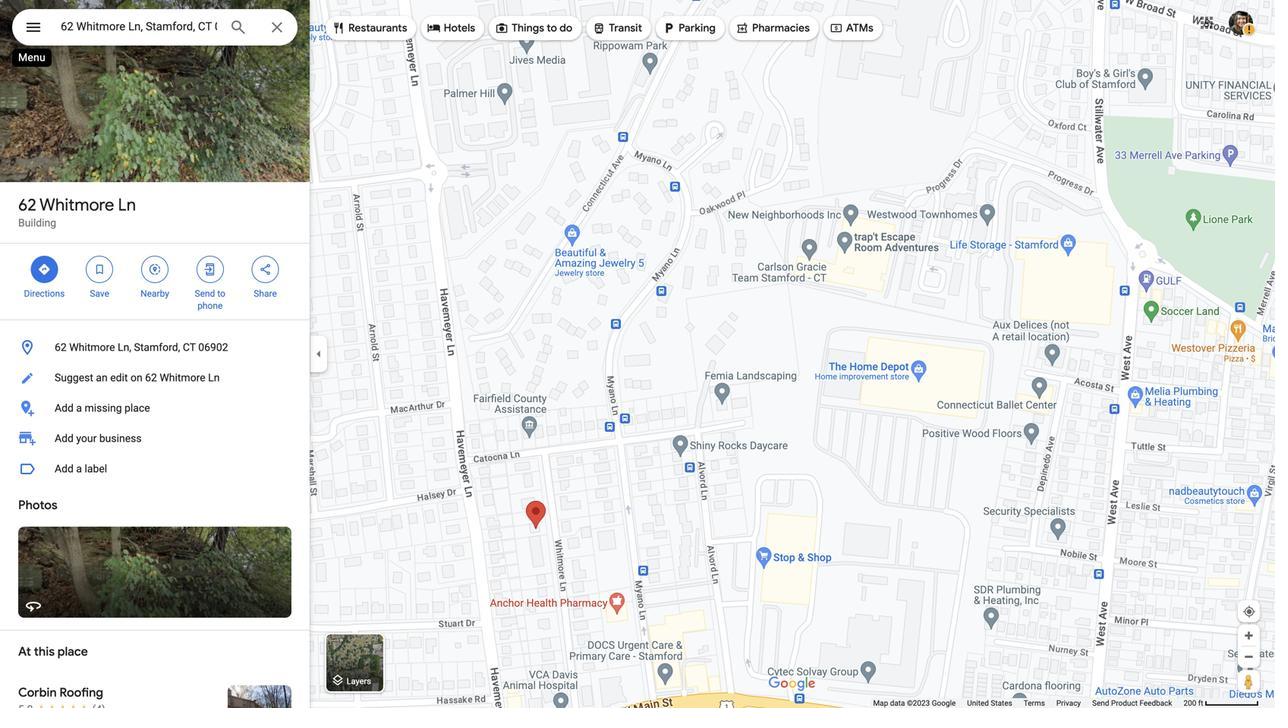 Task type: vqa. For each thing, say whether or not it's contained in the screenshot.


Task type: locate. For each thing, give the bounding box(es) containing it.
1 vertical spatial a
[[76, 463, 82, 475]]

1 vertical spatial 62
[[55, 341, 67, 354]]

2 vertical spatial 62
[[145, 372, 157, 384]]

whitmore up an
[[69, 341, 115, 354]]

©2023
[[907, 699, 930, 708]]

1 horizontal spatial send
[[1093, 699, 1110, 708]]

edit
[[110, 372, 128, 384]]

1 horizontal spatial 62
[[55, 341, 67, 354]]

terms button
[[1024, 698, 1045, 708]]

add left your
[[55, 432, 74, 445]]

map
[[873, 699, 888, 708]]

zoom in image
[[1244, 630, 1255, 642]]

add
[[55, 402, 74, 415], [55, 432, 74, 445], [55, 463, 74, 475]]

suggest
[[55, 372, 93, 384]]

62 for ln,
[[55, 341, 67, 354]]

building
[[18, 217, 56, 229]]

1 vertical spatial add
[[55, 432, 74, 445]]

62 Whitmore Ln, Stamford, CT 06902 field
[[12, 9, 298, 46]]

google
[[932, 699, 956, 708]]

0 horizontal spatial send
[[195, 288, 215, 299]]

add your business link
[[0, 424, 310, 454]]

ln inside button
[[208, 372, 220, 384]]

send inside the send to phone
[[195, 288, 215, 299]]

send for send product feedback
[[1093, 699, 1110, 708]]

1 a from the top
[[76, 402, 82, 415]]

62 inside the 62 whitmore ln building
[[18, 194, 36, 216]]

none field inside 62 whitmore ln, stamford, ct 06902 field
[[61, 17, 217, 36]]

footer containing map data ©2023 google
[[873, 698, 1184, 708]]

place
[[125, 402, 150, 415], [58, 644, 88, 660]]

send for send to phone
[[195, 288, 215, 299]]

united
[[967, 699, 989, 708]]

to inside " things to do"
[[547, 21, 557, 35]]

send
[[195, 288, 215, 299], [1093, 699, 1110, 708]]

zoom out image
[[1244, 651, 1255, 663]]

add inside button
[[55, 463, 74, 475]]


[[332, 20, 345, 36]]

add left label
[[55, 463, 74, 475]]

a
[[76, 402, 82, 415], [76, 463, 82, 475]]

to left do
[[547, 21, 557, 35]]

whitmore inside the 62 whitmore ln building
[[40, 194, 114, 216]]

this
[[34, 644, 55, 660]]

to
[[547, 21, 557, 35], [217, 288, 226, 299]]

0 horizontal spatial ln
[[118, 194, 136, 216]]

send product feedback
[[1093, 699, 1173, 708]]

place down suggest an edit on 62 whitmore ln at the left bottom of the page
[[125, 402, 150, 415]]

5.0 stars 4 reviews image
[[18, 702, 105, 708]]

add for add a label
[[55, 463, 74, 475]]

0 vertical spatial add
[[55, 402, 74, 415]]

business
[[99, 432, 142, 445]]

62 up the building at the top of page
[[18, 194, 36, 216]]

 atms
[[830, 20, 874, 36]]

add down suggest
[[55, 402, 74, 415]]

0 vertical spatial send
[[195, 288, 215, 299]]

hotels
[[444, 21, 475, 35]]

3 add from the top
[[55, 463, 74, 475]]

on
[[131, 372, 142, 384]]

do
[[560, 21, 573, 35]]

200
[[1184, 699, 1197, 708]]

62
[[18, 194, 36, 216], [55, 341, 67, 354], [145, 372, 157, 384]]

footer
[[873, 698, 1184, 708]]

send left product
[[1093, 699, 1110, 708]]

add for add your business
[[55, 432, 74, 445]]

map data ©2023 google
[[873, 699, 956, 708]]


[[495, 20, 509, 36]]


[[38, 261, 51, 278]]

2 vertical spatial whitmore
[[160, 372, 206, 384]]

ln
[[118, 194, 136, 216], [208, 372, 220, 384]]

0 vertical spatial place
[[125, 402, 150, 415]]

a left label
[[76, 463, 82, 475]]

1 vertical spatial ln
[[208, 372, 220, 384]]

None field
[[61, 17, 217, 36]]

1 vertical spatial send
[[1093, 699, 1110, 708]]

add a label
[[55, 463, 107, 475]]


[[148, 261, 162, 278]]

add a missing place
[[55, 402, 150, 415]]

a left missing
[[76, 402, 82, 415]]

1 vertical spatial place
[[58, 644, 88, 660]]

1 vertical spatial to
[[217, 288, 226, 299]]

1 horizontal spatial ln
[[208, 372, 220, 384]]

a inside "button"
[[76, 402, 82, 415]]

0 horizontal spatial to
[[217, 288, 226, 299]]

0 vertical spatial ln
[[118, 194, 136, 216]]

a for label
[[76, 463, 82, 475]]

1 vertical spatial whitmore
[[69, 341, 115, 354]]

layers
[[347, 677, 371, 686]]

0 vertical spatial to
[[547, 21, 557, 35]]

0 vertical spatial whitmore
[[40, 194, 114, 216]]

ct
[[183, 341, 196, 354]]

nearby
[[140, 288, 169, 299]]

2 add from the top
[[55, 432, 74, 445]]

2 a from the top
[[76, 463, 82, 475]]

1 add from the top
[[55, 402, 74, 415]]


[[662, 20, 676, 36]]

0 vertical spatial 62
[[18, 194, 36, 216]]

62 right on
[[145, 372, 157, 384]]

restaurants
[[348, 21, 407, 35]]

62 whitmore ln building
[[18, 194, 136, 229]]

 parking
[[662, 20, 716, 36]]

whitmore down ct
[[160, 372, 206, 384]]

product
[[1111, 699, 1138, 708]]

to up the phone
[[217, 288, 226, 299]]

corbin
[[18, 685, 57, 701]]

2 vertical spatial add
[[55, 463, 74, 475]]

place right this
[[58, 644, 88, 660]]

ln inside the 62 whitmore ln building
[[118, 194, 136, 216]]

add inside "button"
[[55, 402, 74, 415]]

whitmore up the building at the top of page
[[40, 194, 114, 216]]

send inside send product feedback button
[[1093, 699, 1110, 708]]

200 ft button
[[1184, 699, 1260, 708]]

whitmore
[[40, 194, 114, 216], [69, 341, 115, 354], [160, 372, 206, 384]]

1 horizontal spatial to
[[547, 21, 557, 35]]

0 horizontal spatial place
[[58, 644, 88, 660]]

add a missing place button
[[0, 393, 310, 424]]

show your location image
[[1243, 605, 1256, 619]]

 pharmacies
[[736, 20, 810, 36]]

pharmacies
[[752, 21, 810, 35]]

stamford,
[[134, 341, 180, 354]]

62 up suggest
[[55, 341, 67, 354]]

 things to do
[[495, 20, 573, 36]]

200 ft
[[1184, 699, 1204, 708]]

send up the phone
[[195, 288, 215, 299]]

0 vertical spatial a
[[76, 402, 82, 415]]

0 horizontal spatial 62
[[18, 194, 36, 216]]

a inside button
[[76, 463, 82, 475]]

1 horizontal spatial place
[[125, 402, 150, 415]]


[[24, 16, 43, 38]]

an
[[96, 372, 108, 384]]


[[830, 20, 843, 36]]



Task type: describe. For each thing, give the bounding box(es) containing it.

[[259, 261, 272, 278]]

privacy button
[[1057, 698, 1081, 708]]

corbin roofing link
[[0, 673, 310, 708]]

things
[[512, 21, 544, 35]]

whitmore for ln,
[[69, 341, 115, 354]]

whitmore for ln
[[40, 194, 114, 216]]

 hotels
[[427, 20, 475, 36]]

 restaurants
[[332, 20, 407, 36]]

directions
[[24, 288, 65, 299]]

label
[[85, 463, 107, 475]]

transit
[[609, 21, 642, 35]]

missing
[[85, 402, 122, 415]]

a for missing
[[76, 402, 82, 415]]

photos
[[18, 498, 57, 513]]

62 whitmore ln, stamford, ct 06902 button
[[0, 333, 310, 363]]

google maps element
[[0, 0, 1275, 708]]

states
[[991, 699, 1013, 708]]

phone
[[198, 301, 223, 311]]

send to phone
[[195, 288, 226, 311]]

atms
[[846, 21, 874, 35]]

62 for ln
[[18, 194, 36, 216]]

at this place
[[18, 644, 88, 660]]

place inside "button"
[[125, 402, 150, 415]]

privacy
[[1057, 699, 1081, 708]]

06902
[[198, 341, 228, 354]]

ft
[[1199, 699, 1204, 708]]


[[203, 261, 217, 278]]

united states
[[967, 699, 1013, 708]]

62 whitmore ln, stamford, ct 06902
[[55, 341, 228, 354]]

add a label button
[[0, 454, 310, 484]]

save
[[90, 288, 109, 299]]

to inside the send to phone
[[217, 288, 226, 299]]

collapse side panel image
[[311, 346, 327, 363]]

send product feedback button
[[1093, 698, 1173, 708]]


[[93, 261, 106, 278]]

ln,
[[118, 341, 131, 354]]

your
[[76, 432, 97, 445]]

suggest an edit on 62 whitmore ln
[[55, 372, 220, 384]]

 transit
[[592, 20, 642, 36]]

terms
[[1024, 699, 1045, 708]]


[[736, 20, 749, 36]]

 search field
[[12, 9, 298, 49]]

feedback
[[1140, 699, 1173, 708]]


[[592, 20, 606, 36]]

suggest an edit on 62 whitmore ln button
[[0, 363, 310, 393]]

actions for 62 whitmore ln region
[[0, 244, 310, 320]]

 button
[[12, 9, 55, 49]]

add for add a missing place
[[55, 402, 74, 415]]

62 whitmore ln main content
[[0, 0, 310, 708]]

2 horizontal spatial 62
[[145, 372, 157, 384]]

at
[[18, 644, 31, 660]]

share
[[254, 288, 277, 299]]

parking
[[679, 21, 716, 35]]

data
[[890, 699, 905, 708]]

show street view coverage image
[[1238, 670, 1260, 693]]


[[427, 20, 441, 36]]

corbin roofing
[[18, 685, 103, 701]]

footer inside google maps element
[[873, 698, 1184, 708]]

add your business
[[55, 432, 142, 445]]

roofing
[[60, 685, 103, 701]]

united states button
[[967, 698, 1013, 708]]



